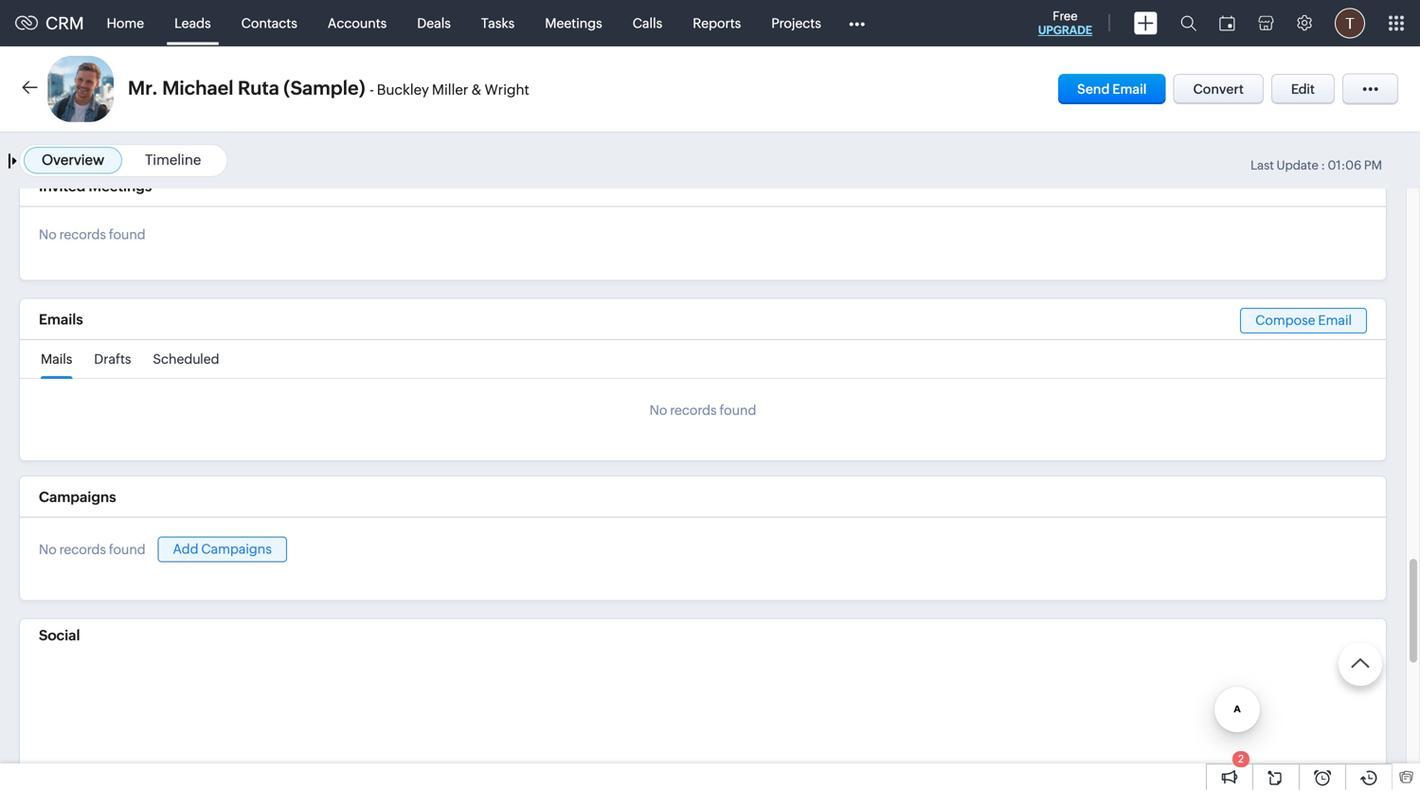 Task type: locate. For each thing, give the bounding box(es) containing it.
&
[[471, 81, 482, 98]]

deals
[[417, 16, 451, 31]]

overview link
[[42, 152, 104, 168]]

0 horizontal spatial meetings
[[89, 178, 152, 195]]

free
[[1053, 9, 1078, 23]]

1 horizontal spatial campaigns
[[201, 541, 272, 556]]

meetings left calls "link"
[[545, 16, 602, 31]]

tasks link
[[466, 0, 530, 46]]

0 horizontal spatial email
[[1112, 81, 1147, 97]]

last
[[1251, 158, 1274, 172]]

email for compose email
[[1318, 313, 1352, 328]]

2 vertical spatial found
[[109, 542, 146, 557]]

ruta
[[238, 77, 279, 99]]

leads
[[174, 16, 211, 31]]

no records found
[[39, 227, 146, 242], [650, 403, 756, 418], [39, 542, 146, 557]]

0 horizontal spatial campaigns
[[39, 489, 116, 505]]

1 vertical spatial campaigns
[[201, 541, 272, 556]]

invited
[[39, 178, 85, 195]]

0 vertical spatial meetings
[[545, 16, 602, 31]]

0 vertical spatial no records found
[[39, 227, 146, 242]]

no
[[39, 227, 57, 242], [650, 403, 667, 418], [39, 542, 57, 557]]

deals link
[[402, 0, 466, 46]]

buckley
[[377, 81, 429, 98]]

timeline link
[[145, 152, 201, 168]]

home
[[107, 16, 144, 31]]

1 vertical spatial found
[[720, 403, 756, 418]]

create menu element
[[1123, 0, 1169, 46]]

calls link
[[617, 0, 678, 46]]

create menu image
[[1134, 12, 1158, 35]]

campaigns inside the add campaigns link
[[201, 541, 272, 556]]

0 vertical spatial found
[[109, 227, 146, 242]]

2 vertical spatial no records found
[[39, 542, 146, 557]]

add
[[173, 541, 198, 556]]

2 vertical spatial no
[[39, 542, 57, 557]]

01:06
[[1328, 158, 1362, 172]]

edit button
[[1271, 74, 1335, 104]]

found
[[109, 227, 146, 242], [720, 403, 756, 418], [109, 542, 146, 557]]

compose
[[1255, 313, 1316, 328]]

0 vertical spatial records
[[59, 227, 106, 242]]

invited meetings
[[39, 178, 152, 195]]

profile element
[[1324, 0, 1377, 46]]

contacts link
[[226, 0, 312, 46]]

2
[[1238, 753, 1244, 765]]

mails
[[41, 351, 72, 367]]

0 vertical spatial email
[[1112, 81, 1147, 97]]

1 vertical spatial records
[[670, 403, 717, 418]]

mr.
[[128, 77, 158, 99]]

1 vertical spatial email
[[1318, 313, 1352, 328]]

:
[[1321, 158, 1325, 172]]

email right send on the top of page
[[1112, 81, 1147, 97]]

emails
[[39, 311, 83, 328]]

pm
[[1364, 158, 1382, 172]]

projects link
[[756, 0, 836, 46]]

email right compose
[[1318, 313, 1352, 328]]

calendar image
[[1219, 16, 1235, 31]]

1 horizontal spatial email
[[1318, 313, 1352, 328]]

meetings down overview link
[[89, 178, 152, 195]]

miller
[[432, 81, 468, 98]]

send
[[1077, 81, 1110, 97]]

1 vertical spatial no
[[650, 403, 667, 418]]

email
[[1112, 81, 1147, 97], [1318, 313, 1352, 328]]

2 vertical spatial records
[[59, 542, 106, 557]]

records
[[59, 227, 106, 242], [670, 403, 717, 418], [59, 542, 106, 557]]

accounts link
[[312, 0, 402, 46]]

meetings
[[545, 16, 602, 31], [89, 178, 152, 195]]

0 vertical spatial campaigns
[[39, 489, 116, 505]]

campaigns
[[39, 489, 116, 505], [201, 541, 272, 556]]

email inside send email button
[[1112, 81, 1147, 97]]



Task type: describe. For each thing, give the bounding box(es) containing it.
reports
[[693, 16, 741, 31]]

meetings link
[[530, 0, 617, 46]]

update
[[1277, 158, 1319, 172]]

free upgrade
[[1038, 9, 1092, 36]]

edit
[[1291, 81, 1315, 97]]

1 vertical spatial no records found
[[650, 403, 756, 418]]

crm link
[[15, 14, 84, 33]]

convert
[[1193, 81, 1244, 97]]

drafts
[[94, 351, 131, 367]]

contacts
[[241, 16, 297, 31]]

tasks
[[481, 16, 515, 31]]

upgrade
[[1038, 24, 1092, 36]]

(sample)
[[283, 77, 365, 99]]

overview
[[42, 152, 104, 168]]

social
[[39, 627, 80, 644]]

scheduled
[[153, 351, 219, 367]]

mr. michael ruta (sample) - buckley miller & wright
[[128, 77, 529, 99]]

send email button
[[1058, 74, 1166, 104]]

email for send email
[[1112, 81, 1147, 97]]

profile image
[[1335, 8, 1365, 38]]

Other Modules field
[[836, 8, 877, 38]]

reports link
[[678, 0, 756, 46]]

timeline
[[145, 152, 201, 168]]

search element
[[1169, 0, 1208, 46]]

home link
[[92, 0, 159, 46]]

michael
[[162, 77, 234, 99]]

crm
[[45, 14, 84, 33]]

-
[[370, 81, 374, 98]]

projects
[[771, 16, 821, 31]]

calls
[[633, 16, 662, 31]]

add campaigns
[[173, 541, 272, 556]]

accounts
[[328, 16, 387, 31]]

wright
[[485, 81, 529, 98]]

last update : 01:06 pm
[[1251, 158, 1382, 172]]

send email
[[1077, 81, 1147, 97]]

convert button
[[1173, 74, 1264, 104]]

search image
[[1180, 15, 1197, 31]]

0 vertical spatial no
[[39, 227, 57, 242]]

compose email
[[1255, 313, 1352, 328]]

leads link
[[159, 0, 226, 46]]

1 horizontal spatial meetings
[[545, 16, 602, 31]]

add campaigns link
[[158, 537, 287, 562]]

1 vertical spatial meetings
[[89, 178, 152, 195]]



Task type: vqa. For each thing, say whether or not it's contained in the screenshot.
Tasks "link"
yes



